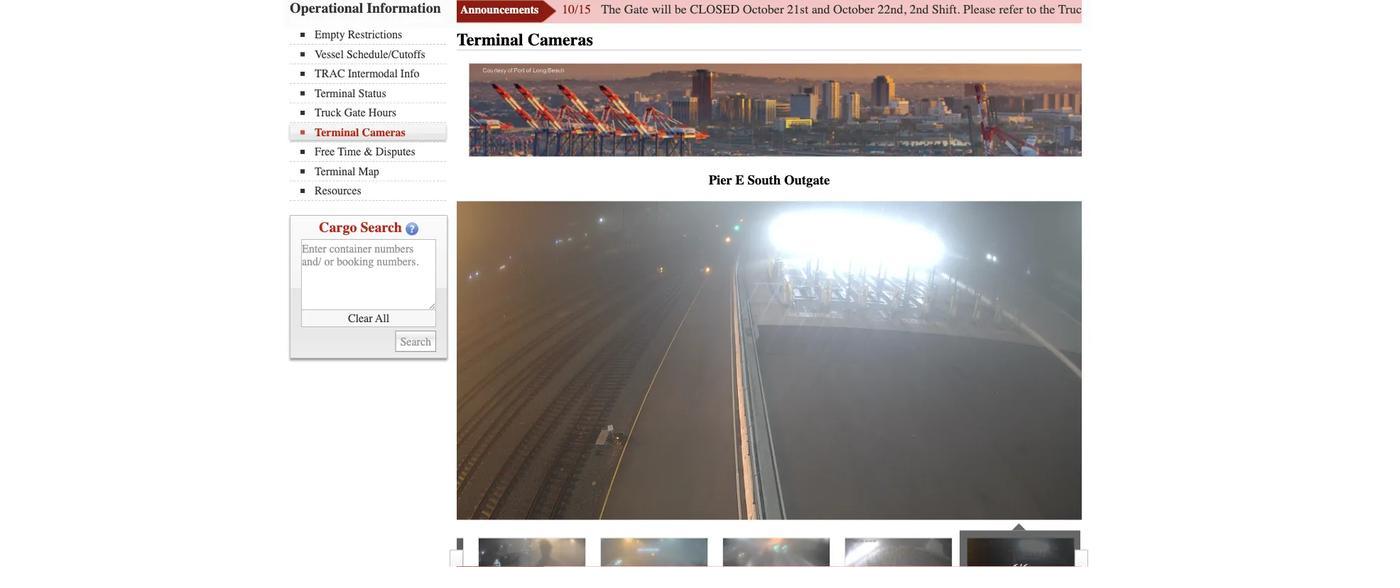 Task type: locate. For each thing, give the bounding box(es) containing it.
trac
[[315, 68, 345, 81]]

22nd,
[[878, 2, 907, 17]]

all
[[375, 313, 390, 326]]

empty restrictions link
[[301, 28, 446, 42]]

terminal up resources
[[315, 165, 356, 178]]

time
[[338, 146, 361, 159]]

info
[[401, 68, 420, 81]]

21st
[[788, 2, 809, 17]]

truck right to
[[1059, 2, 1089, 17]]

truck down 'trac'
[[315, 107, 342, 120]]

1 horizontal spatial gate
[[625, 2, 649, 17]]

please
[[964, 2, 997, 17]]

for right page
[[1206, 2, 1221, 17]]

further
[[1224, 2, 1259, 17]]

schedule/cutoffs
[[347, 48, 426, 61]]

outgate
[[785, 173, 830, 188]]

terminal
[[457, 31, 524, 50], [315, 87, 356, 100], [315, 126, 359, 139], [315, 165, 356, 178]]

terminal down announcements
[[457, 31, 524, 50]]

october left the '21st'
[[743, 2, 784, 17]]

1 horizontal spatial truck
[[1059, 2, 1089, 17]]

clear all button
[[301, 311, 436, 328]]

0 horizontal spatial gate
[[344, 107, 366, 120]]

cameras down truck gate hours link
[[362, 126, 406, 139]]

1 vertical spatial truck
[[315, 107, 342, 120]]

will
[[652, 2, 672, 17]]

gate down status
[[344, 107, 366, 120]]

0 horizontal spatial for
[[1206, 2, 1221, 17]]

shift.
[[933, 2, 961, 17]]

cameras
[[528, 31, 593, 50], [362, 126, 406, 139]]

1 the from the left
[[1040, 2, 1056, 17]]

terminal cameras link
[[301, 126, 446, 139]]

cameras inside empty restrictions vessel schedule/cutoffs trac intermodal info terminal status truck gate hours terminal cameras free time & disputes terminal map resources
[[362, 126, 406, 139]]

intermodal
[[348, 68, 398, 81]]

closed
[[690, 2, 740, 17]]

the left we
[[1341, 2, 1357, 17]]

1 horizontal spatial the
[[1341, 2, 1357, 17]]

terminal cameras
[[457, 31, 593, 50]]

1 horizontal spatial hours
[[1120, 2, 1151, 17]]

details
[[1286, 2, 1320, 17]]

cameras down 10/15
[[528, 31, 593, 50]]

be
[[675, 2, 687, 17]]

for right the details
[[1323, 2, 1338, 17]]

0 horizontal spatial truck
[[315, 107, 342, 120]]

1 horizontal spatial cameras
[[528, 31, 593, 50]]

0 horizontal spatial cameras
[[362, 126, 406, 139]]

clear
[[348, 313, 373, 326]]

truck
[[1059, 2, 1089, 17], [315, 107, 342, 120]]

empty
[[315, 28, 345, 42]]

october
[[743, 2, 784, 17], [834, 2, 875, 17]]

hours up terminal cameras link
[[369, 107, 397, 120]]

gate
[[625, 2, 649, 17], [1092, 2, 1116, 17], [344, 107, 366, 120]]

1 vertical spatial hours
[[369, 107, 397, 120]]

2 october from the left
[[834, 2, 875, 17]]

empty restrictions vessel schedule/cutoffs trac intermodal info terminal status truck gate hours terminal cameras free time & disputes terminal map resources
[[315, 28, 426, 198]]

None submit
[[396, 332, 436, 353]]

1 horizontal spatial for
[[1323, 2, 1338, 17]]

the
[[1040, 2, 1056, 17], [1341, 2, 1357, 17]]

web
[[1154, 2, 1175, 17]]

the right to
[[1040, 2, 1056, 17]]

0 vertical spatial cameras
[[528, 31, 593, 50]]

vessel
[[315, 48, 344, 61]]

restrictions
[[348, 28, 402, 42]]

october right the and
[[834, 2, 875, 17]]

1 horizontal spatial october
[[834, 2, 875, 17]]

menu bar
[[290, 27, 453, 202]]

&
[[364, 146, 373, 159]]

resources link
[[301, 185, 446, 198]]

gate left web
[[1092, 2, 1116, 17]]

we
[[1360, 2, 1374, 17]]

gate right the
[[625, 2, 649, 17]]

0 horizontal spatial hours
[[369, 107, 397, 120]]

10/15
[[562, 2, 591, 17]]

hours left web
[[1120, 2, 1151, 17]]

0 horizontal spatial october
[[743, 2, 784, 17]]

trac intermodal info link
[[301, 68, 446, 81]]

0 vertical spatial hours
[[1120, 2, 1151, 17]]

2nd
[[910, 2, 929, 17]]

0 horizontal spatial the
[[1040, 2, 1056, 17]]

the
[[602, 2, 621, 17]]

cargo
[[319, 220, 357, 236]]

for
[[1206, 2, 1221, 17], [1323, 2, 1338, 17]]

pier
[[709, 173, 733, 188]]

hours
[[1120, 2, 1151, 17], [369, 107, 397, 120]]

1 vertical spatial cameras
[[362, 126, 406, 139]]

2 for from the left
[[1323, 2, 1338, 17]]



Task type: vqa. For each thing, say whether or not it's contained in the screenshot.
Hours within the Empty Restrictions Vessel Schedule/Cutoffs TRAC Intermodal Info Terminal Status Truck Gate Hours Terminal Cameras Free Time & Disputes Terminal Map Resources
yes



Task type: describe. For each thing, give the bounding box(es) containing it.
terminal map link
[[301, 165, 446, 178]]

vessel schedule/cutoffs link
[[301, 48, 446, 61]]

cargo search
[[319, 220, 402, 236]]

free time & disputes link
[[301, 146, 446, 159]]

information
[[367, 0, 441, 16]]

map
[[359, 165, 379, 178]]

terminal down 'trac'
[[315, 87, 356, 100]]

menu bar containing empty restrictions
[[290, 27, 453, 202]]

e
[[736, 173, 745, 188]]

gate inside empty restrictions vessel schedule/cutoffs trac intermodal info terminal status truck gate hours terminal cameras free time & disputes terminal map resources
[[344, 107, 366, 120]]

free
[[315, 146, 335, 159]]

1 for from the left
[[1206, 2, 1221, 17]]

10/15 the gate will be closed october 21st and october 22nd, 2nd shift. please refer to the truck gate hours web page for further gate details for the we
[[562, 2, 1374, 17]]

pier e south outgate
[[709, 173, 830, 188]]

hours inside empty restrictions vessel schedule/cutoffs trac intermodal info terminal status truck gate hours terminal cameras free time & disputes terminal map resources
[[369, 107, 397, 120]]

2 horizontal spatial gate
[[1092, 2, 1116, 17]]

terminal status link
[[301, 87, 446, 100]]

search
[[361, 220, 402, 236]]

clear all
[[348, 313, 390, 326]]

resources
[[315, 185, 362, 198]]

to
[[1027, 2, 1037, 17]]

1 october from the left
[[743, 2, 784, 17]]

disputes
[[376, 146, 416, 159]]

operational information
[[290, 0, 441, 16]]

truck gate hours link
[[301, 107, 446, 120]]

south
[[748, 173, 781, 188]]

page
[[1179, 2, 1203, 17]]

operational
[[290, 0, 363, 16]]

terminal up free
[[315, 126, 359, 139]]

and
[[812, 2, 831, 17]]

truck inside empty restrictions vessel schedule/cutoffs trac intermodal info terminal status truck gate hours terminal cameras free time & disputes terminal map resources
[[315, 107, 342, 120]]

Enter container numbers and/ or booking numbers.  text field
[[301, 240, 436, 311]]

2 the from the left
[[1341, 2, 1357, 17]]

0 vertical spatial truck
[[1059, 2, 1089, 17]]

gate
[[1262, 2, 1283, 17]]

status
[[359, 87, 386, 100]]

refer
[[1000, 2, 1024, 17]]

announcements
[[461, 4, 539, 17]]



